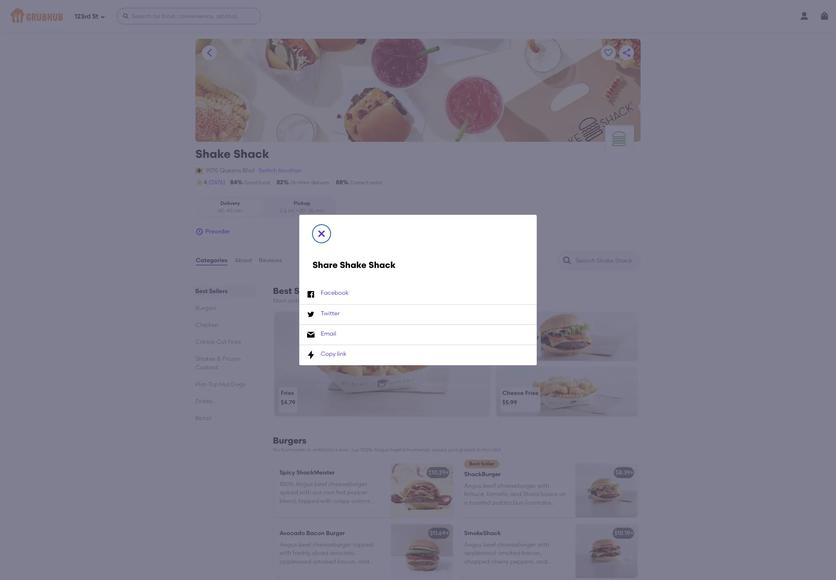 Task type: locate. For each thing, give the bounding box(es) containing it.
100%
[[360, 447, 373, 453], [280, 481, 294, 488]]

avocado bacon burger
[[280, 530, 345, 537]]

1 horizontal spatial $8.39
[[616, 469, 630, 476]]

about
[[234, 257, 252, 264]]

and
[[448, 447, 458, 453], [510, 491, 521, 498], [350, 506, 361, 513], [552, 508, 563, 515]]

1 horizontal spatial on
[[559, 491, 566, 498]]

blvd
[[243, 167, 254, 174]]

sellers up ordered
[[294, 286, 323, 296]]

best for best sellers
[[195, 288, 208, 295]]

angus down spicy shackmeister
[[295, 481, 313, 488]]

svg image inside main navigation navigation
[[122, 13, 129, 19]]

fries right cut
[[228, 339, 241, 346]]

option group
[[195, 197, 337, 218]]

on
[[290, 180, 298, 186]]

cheeseburger inside angus beef cheeseburger with lettuce, tomato, and shacksauce on a toasted potato bun (contains sesame, eggs, milk, soy, wheat, and gluten)
[[497, 482, 536, 489]]

a
[[464, 499, 468, 506]]

best seller
[[469, 461, 494, 467]]

0 horizontal spatial beef
[[314, 481, 327, 488]]

svg image inside preorder button
[[195, 228, 204, 236]]

sellers up burgers tab
[[209, 288, 228, 295]]

spiced
[[280, 489, 298, 496]]

the
[[482, 447, 490, 453]]

retail tab
[[195, 414, 253, 423]]

angus left is
[[374, 447, 389, 453]]

search icon image
[[562, 256, 572, 266]]

svg image
[[122, 13, 129, 19], [317, 229, 327, 239], [306, 289, 316, 299], [306, 330, 316, 340], [306, 350, 316, 360]]

svg image up the share
[[317, 229, 327, 239]]

our inside burgers no hormones or antibiotics ever, our 100% angus beef is humanely raised and grazed in the usa
[[351, 447, 359, 453]]

crinkle cut fries
[[195, 339, 241, 346]]

0 horizontal spatial cheeseburger
[[328, 481, 367, 488]]

+ inside shackburger $8.39 +
[[517, 344, 521, 351]]

$10.19 +
[[614, 530, 634, 537]]

1 vertical spatial shack
[[369, 260, 396, 270]]

burgers up chicken
[[195, 305, 217, 312]]

hot
[[336, 489, 346, 496]]

with up shacksauce
[[538, 482, 549, 489]]

shackburger image
[[576, 464, 637, 517]]

and inside burgers no hormones or antibiotics ever, our 100% angus beef is humanely raised and grazed in the usa
[[448, 447, 458, 453]]

shake right the share
[[340, 260, 367, 270]]

top
[[208, 381, 218, 388]]

time
[[299, 180, 310, 186]]

switch location
[[259, 167, 301, 174]]

svg image left copy
[[306, 350, 316, 360]]

lettuce,
[[464, 491, 485, 498]]

cheese
[[502, 390, 524, 397]]

1 horizontal spatial with
[[320, 497, 332, 505]]

angus inside 100% angus beef cheeseburger spiced with our own hot pepper blend, topped with crispy onions, chopped cherry peppers and shacksauce.
[[295, 481, 313, 488]]

0 vertical spatial $8.39
[[502, 344, 517, 351]]

best sellers most ordered on grubhub
[[273, 286, 345, 304]]

with down own
[[320, 497, 332, 505]]

$10.19
[[614, 530, 630, 537]]

hot
[[220, 381, 230, 388]]

100% right ever, at the left bottom
[[360, 447, 373, 453]]

1 vertical spatial 100%
[[280, 481, 294, 488]]

0 horizontal spatial $8.39
[[502, 344, 517, 351]]

twitter
[[321, 310, 340, 317]]

1 vertical spatial shackburger
[[464, 471, 501, 478]]

0 horizontal spatial burgers
[[195, 305, 217, 312]]

100% inside 100% angus beef cheeseburger spiced with our own hot pepper blend, topped with crispy onions, chopped cherry peppers and shacksauce.
[[280, 481, 294, 488]]

1 horizontal spatial our
[[351, 447, 359, 453]]

$4.79
[[281, 399, 295, 406]]

delivery 30–45 min
[[218, 200, 243, 213]]

1 horizontal spatial angus
[[374, 447, 389, 453]]

1 horizontal spatial best
[[273, 286, 292, 296]]

2 horizontal spatial angus
[[464, 482, 482, 489]]

categories button
[[195, 246, 228, 275]]

svg image left grubhub
[[306, 289, 316, 299]]

shackmeister
[[296, 469, 335, 476]]

our right ever, at the left bottom
[[351, 447, 359, 453]]

is
[[402, 447, 406, 453]]

0 vertical spatial 100%
[[360, 447, 373, 453]]

svg image
[[820, 11, 830, 21], [100, 14, 105, 19], [195, 228, 204, 236], [306, 310, 316, 319]]

cheeseburger up hot
[[328, 481, 367, 488]]

0 horizontal spatial our
[[313, 489, 322, 496]]

potato
[[492, 499, 512, 506]]

our for burgers
[[351, 447, 359, 453]]

location
[[278, 167, 301, 174]]

1 horizontal spatial shackburger
[[502, 334, 539, 341]]

0 horizontal spatial on
[[311, 297, 319, 304]]

our left own
[[313, 489, 322, 496]]

frozen
[[222, 355, 241, 362]]

1 horizontal spatial 100%
[[360, 447, 373, 453]]

1 vertical spatial on
[[559, 491, 566, 498]]

delivery
[[311, 180, 329, 186]]

beef inside angus beef cheeseburger with lettuce, tomato, and shacksauce on a toasted potato bun (contains sesame, eggs, milk, soy, wheat, and gluten)
[[483, 482, 496, 489]]

cherry
[[306, 506, 324, 513]]

subscription pass image
[[195, 167, 204, 174]]

min inside the pickup 2.6 mi • 20–30 min
[[315, 208, 324, 213]]

2 horizontal spatial beef
[[483, 482, 496, 489]]

burgers up hormones
[[273, 436, 307, 446]]

82
[[277, 179, 283, 186]]

0 horizontal spatial sellers
[[209, 288, 228, 295]]

svg image for email
[[306, 330, 316, 340]]

min inside the delivery 30–45 min
[[234, 208, 243, 213]]

0 vertical spatial on
[[311, 297, 319, 304]]

best for best seller
[[469, 461, 480, 467]]

best inside tab
[[195, 288, 208, 295]]

$8.39
[[502, 344, 517, 351], [616, 469, 630, 476]]

0 vertical spatial shake
[[195, 147, 231, 161]]

most
[[273, 297, 286, 304]]

shacksauce.
[[280, 514, 316, 521]]

min down delivery
[[234, 208, 243, 213]]

with up topped
[[300, 489, 311, 496]]

best up burgers tab
[[195, 288, 208, 295]]

0 horizontal spatial angus
[[295, 481, 313, 488]]

and down 'onions,' on the left bottom of page
[[350, 506, 361, 513]]

1 horizontal spatial sellers
[[294, 286, 323, 296]]

&
[[217, 355, 221, 362]]

fries right cheese
[[525, 390, 538, 397]]

0 horizontal spatial shackburger
[[464, 471, 501, 478]]

beef up own
[[314, 481, 327, 488]]

on inside best sellers most ordered on grubhub
[[311, 297, 319, 304]]

100% up spiced
[[280, 481, 294, 488]]

0 horizontal spatial 100%
[[280, 481, 294, 488]]

2 horizontal spatial fries
[[525, 390, 538, 397]]

avocado
[[280, 530, 305, 537]]

best up most
[[273, 286, 292, 296]]

on right ordered
[[311, 297, 319, 304]]

0 horizontal spatial shack
[[233, 147, 269, 161]]

burgers for burgers no hormones or antibiotics ever, our 100% angus beef is humanely raised and grazed in the usa
[[273, 436, 307, 446]]

good
[[244, 180, 258, 186]]

fries up $4.79
[[281, 390, 294, 397]]

our inside 100% angus beef cheeseburger spiced with our own hot pepper blend, topped with crispy onions, chopped cherry peppers and shacksauce.
[[313, 489, 322, 496]]

angus up 'lettuce,'
[[464, 482, 482, 489]]

beef up tomato,
[[483, 482, 496, 489]]

best sellers tab
[[195, 287, 253, 296]]

cheeseburger up bun
[[497, 482, 536, 489]]

0 vertical spatial shack
[[233, 147, 269, 161]]

min right 20–30
[[315, 208, 324, 213]]

sesame,
[[464, 508, 487, 515]]

shackburger
[[502, 334, 539, 341], [464, 471, 501, 478]]

best left seller
[[469, 461, 480, 467]]

st
[[92, 13, 98, 20]]

on time delivery
[[290, 180, 329, 186]]

0 vertical spatial burgers
[[195, 305, 217, 312]]

2 horizontal spatial with
[[538, 482, 549, 489]]

in
[[477, 447, 481, 453]]

option group containing delivery 30–45 min
[[195, 197, 337, 218]]

1 horizontal spatial shack
[[369, 260, 396, 270]]

burgers inside tab
[[195, 305, 217, 312]]

burgers inside burgers no hormones or antibiotics ever, our 100% angus beef is humanely raised and grazed in the usa
[[273, 436, 307, 446]]

best inside best sellers most ordered on grubhub
[[273, 286, 292, 296]]

shakes & frozen custard
[[195, 355, 241, 371]]

burger
[[326, 530, 345, 537]]

chicken tab
[[195, 321, 253, 329]]

correct order
[[350, 180, 383, 186]]

sellers inside best sellers most ordered on grubhub
[[294, 286, 323, 296]]

$5.99
[[502, 399, 517, 406]]

0 vertical spatial shackburger
[[502, 334, 539, 341]]

1 horizontal spatial cheeseburger
[[497, 482, 536, 489]]

1 vertical spatial burgers
[[273, 436, 307, 446]]

avocado bacon burger image
[[391, 524, 453, 578]]

30–45
[[218, 208, 232, 213]]

drinks tab
[[195, 397, 253, 406]]

shakes
[[195, 355, 215, 362]]

0 horizontal spatial min
[[234, 208, 243, 213]]

2 min from the left
[[315, 208, 324, 213]]

mi
[[288, 208, 294, 213]]

grazed
[[459, 447, 475, 453]]

0 horizontal spatial best
[[195, 288, 208, 295]]

1 vertical spatial our
[[313, 489, 322, 496]]

123rd
[[75, 13, 91, 20]]

email
[[321, 330, 336, 337]]

crinkle cut fries tab
[[195, 338, 253, 346]]

preorder
[[205, 228, 230, 235]]

with
[[538, 482, 549, 489], [300, 489, 311, 496], [320, 497, 332, 505]]

sellers for best sellers
[[209, 288, 228, 295]]

and right the "raised" on the right bottom
[[448, 447, 458, 453]]

beef left is
[[390, 447, 401, 453]]

crispy
[[333, 497, 350, 505]]

svg image left 'email'
[[306, 330, 316, 340]]

sellers inside tab
[[209, 288, 228, 295]]

0 vertical spatial our
[[351, 447, 359, 453]]

smokeshack image
[[576, 524, 637, 578]]

share icon image
[[622, 48, 632, 58]]

(2476)
[[209, 179, 225, 186]]

1 horizontal spatial fries
[[281, 390, 294, 397]]

custard
[[195, 364, 218, 371]]

0 horizontal spatial fries
[[228, 339, 241, 346]]

order
[[370, 180, 383, 186]]

angus
[[374, 447, 389, 453], [295, 481, 313, 488], [464, 482, 482, 489]]

cut
[[216, 339, 227, 346]]

1 horizontal spatial burgers
[[273, 436, 307, 446]]

0 horizontal spatial shake
[[195, 147, 231, 161]]

shake
[[195, 147, 231, 161], [340, 260, 367, 270]]

1 vertical spatial shake
[[340, 260, 367, 270]]

our
[[351, 447, 359, 453], [313, 489, 322, 496]]

1 horizontal spatial beef
[[390, 447, 401, 453]]

shake up the 9015
[[195, 147, 231, 161]]

2 horizontal spatial best
[[469, 461, 480, 467]]

fries
[[228, 339, 241, 346], [281, 390, 294, 397], [525, 390, 538, 397]]

shake shack
[[195, 147, 269, 161]]

1 horizontal spatial min
[[315, 208, 324, 213]]

burgers
[[195, 305, 217, 312], [273, 436, 307, 446]]

1 min from the left
[[234, 208, 243, 213]]

on right shacksauce
[[559, 491, 566, 498]]

$11.69 +
[[430, 530, 449, 537]]

cheeseburger
[[328, 481, 367, 488], [497, 482, 536, 489]]

good food
[[244, 180, 270, 186]]

about button
[[234, 246, 252, 275]]

(contains
[[525, 499, 551, 506]]

svg image right the st
[[122, 13, 129, 19]]



Task type: describe. For each thing, give the bounding box(es) containing it.
shacksauce
[[523, 491, 558, 498]]

0 horizontal spatial with
[[300, 489, 311, 496]]

Search Shake Shack search field
[[575, 257, 638, 265]]

blend,
[[280, 497, 297, 505]]

preorder button
[[195, 224, 230, 239]]

4
[[204, 179, 207, 186]]

link
[[337, 351, 347, 358]]

+ for smokeshack
[[630, 530, 634, 537]]

retail
[[195, 415, 211, 422]]

milk,
[[505, 508, 518, 515]]

88
[[336, 179, 343, 186]]

1 horizontal spatial shake
[[340, 260, 367, 270]]

best for best sellers most ordered on grubhub
[[273, 286, 292, 296]]

beef inside 100% angus beef cheeseburger spiced with our own hot pepper blend, topped with crispy onions, chopped cherry peppers and shacksauce.
[[314, 481, 327, 488]]

spicy shackmeister image
[[391, 464, 453, 517]]

angus beef cheeseburger with lettuce, tomato, and shacksauce on a toasted potato bun (contains sesame, eggs, milk, soy, wheat, and gluten)
[[464, 482, 566, 523]]

ever,
[[339, 447, 350, 453]]

save this restaurant button
[[601, 45, 616, 60]]

switch
[[259, 167, 277, 174]]

+ for avocado bacon burger
[[446, 530, 449, 537]]

caret left icon image
[[205, 48, 214, 58]]

bacon
[[306, 530, 325, 537]]

flat-top hot dogs
[[195, 381, 245, 388]]

burgers for burgers
[[195, 305, 217, 312]]

or
[[306, 447, 311, 453]]

shackburger $8.39 +
[[502, 334, 539, 351]]

fries inside the cheese fries $5.99
[[525, 390, 538, 397]]

ordered
[[288, 297, 310, 304]]

save this restaurant image
[[604, 48, 614, 58]]

and up bun
[[510, 491, 521, 498]]

svg image for facebook
[[306, 289, 316, 299]]

copy link
[[321, 351, 347, 358]]

cheese fries $5.99
[[502, 390, 538, 406]]

main navigation navigation
[[0, 0, 836, 32]]

123rd st
[[75, 13, 98, 20]]

best sellers
[[195, 288, 228, 295]]

fries inside fries $4.79
[[281, 390, 294, 397]]

+ for spicy shackmeister
[[446, 469, 449, 476]]

flat-
[[195, 381, 208, 388]]

crinkle
[[195, 339, 215, 346]]

antibiotics
[[312, 447, 338, 453]]

share shake shack
[[313, 260, 396, 270]]

2.6
[[280, 208, 287, 213]]

spicy shackmeister
[[280, 469, 335, 476]]

food
[[259, 180, 270, 186]]

delivery
[[220, 200, 240, 206]]

9015 queens blvd
[[206, 167, 254, 174]]

peppers
[[325, 506, 349, 513]]

drinks
[[195, 398, 212, 405]]

grubhub
[[320, 297, 345, 304]]

switch location button
[[258, 166, 302, 175]]

cheeseburger inside 100% angus beef cheeseburger spiced with our own hot pepper blend, topped with crispy onions, chopped cherry peppers and shacksauce.
[[328, 481, 367, 488]]

own
[[323, 489, 335, 496]]

shackburger for shackburger $8.39 +
[[502, 334, 539, 341]]

beef inside burgers no hormones or antibiotics ever, our 100% angus beef is humanely raised and grazed in the usa
[[390, 447, 401, 453]]

$10.29 +
[[428, 469, 449, 476]]

shackburger for shackburger
[[464, 471, 501, 478]]

facebook
[[321, 290, 349, 297]]

pickup
[[294, 200, 310, 206]]

pickup 2.6 mi • 20–30 min
[[280, 200, 324, 213]]

100% inside burgers no hormones or antibiotics ever, our 100% angus beef is humanely raised and grazed in the usa
[[360, 447, 373, 453]]

burgers tab
[[195, 304, 253, 313]]

no
[[273, 447, 280, 453]]

reviews
[[259, 257, 282, 264]]

eggs,
[[489, 508, 504, 515]]

9015
[[206, 167, 218, 174]]

star icon image
[[195, 179, 204, 187]]

spicy
[[280, 469, 295, 476]]

queens
[[220, 167, 241, 174]]

•
[[296, 208, 298, 213]]

reviews button
[[259, 246, 282, 275]]

angus inside angus beef cheeseburger with lettuce, tomato, and shacksauce on a toasted potato bun (contains sesame, eggs, milk, soy, wheat, and gluten)
[[464, 482, 482, 489]]

84
[[230, 179, 237, 186]]

$10.29
[[428, 469, 446, 476]]

and inside 100% angus beef cheeseburger spiced with our own hot pepper blend, topped with crispy onions, chopped cherry peppers and shacksauce.
[[350, 506, 361, 513]]

seller
[[481, 461, 494, 467]]

shake shack logo image
[[605, 125, 634, 154]]

and right wheat,
[[552, 508, 563, 515]]

dogs
[[231, 381, 245, 388]]

1 vertical spatial $8.39
[[616, 469, 630, 476]]

$8.39 inside shackburger $8.39 +
[[502, 344, 517, 351]]

toasted
[[469, 499, 491, 506]]

shakes & frozen custard tab
[[195, 355, 253, 372]]

on inside angus beef cheeseburger with lettuce, tomato, and shacksauce on a toasted potato bun (contains sesame, eggs, milk, soy, wheat, and gluten)
[[559, 491, 566, 498]]

smokeshack
[[464, 530, 501, 537]]

$8.39 +
[[616, 469, 634, 476]]

tomato,
[[487, 491, 509, 498]]

angus inside burgers no hormones or antibiotics ever, our 100% angus beef is humanely raised and grazed in the usa
[[374, 447, 389, 453]]

hormones
[[281, 447, 305, 453]]

bun
[[513, 499, 524, 506]]

sellers for best sellers most ordered on grubhub
[[294, 286, 323, 296]]

soy,
[[520, 508, 530, 515]]

flat-top hot dogs tab
[[195, 380, 253, 389]]

fries inside tab
[[228, 339, 241, 346]]

with inside angus beef cheeseburger with lettuce, tomato, and shacksauce on a toasted potato bun (contains sesame, eggs, milk, soy, wheat, and gluten)
[[538, 482, 549, 489]]

svg image for copy link
[[306, 350, 316, 360]]

our for 100%
[[313, 489, 322, 496]]

fries $4.79
[[281, 390, 295, 406]]

share
[[313, 260, 338, 270]]

100% angus beef cheeseburger spiced with our own hot pepper blend, topped with crispy onions, chopped cherry peppers and shacksauce.
[[280, 481, 371, 521]]

onions,
[[351, 497, 371, 505]]

chopped
[[280, 506, 305, 513]]

usa
[[491, 447, 501, 453]]

burgers no hormones or antibiotics ever, our 100% angus beef is humanely raised and grazed in the usa
[[273, 436, 501, 453]]

raised
[[432, 447, 447, 453]]



Task type: vqa. For each thing, say whether or not it's contained in the screenshot.
ratings
no



